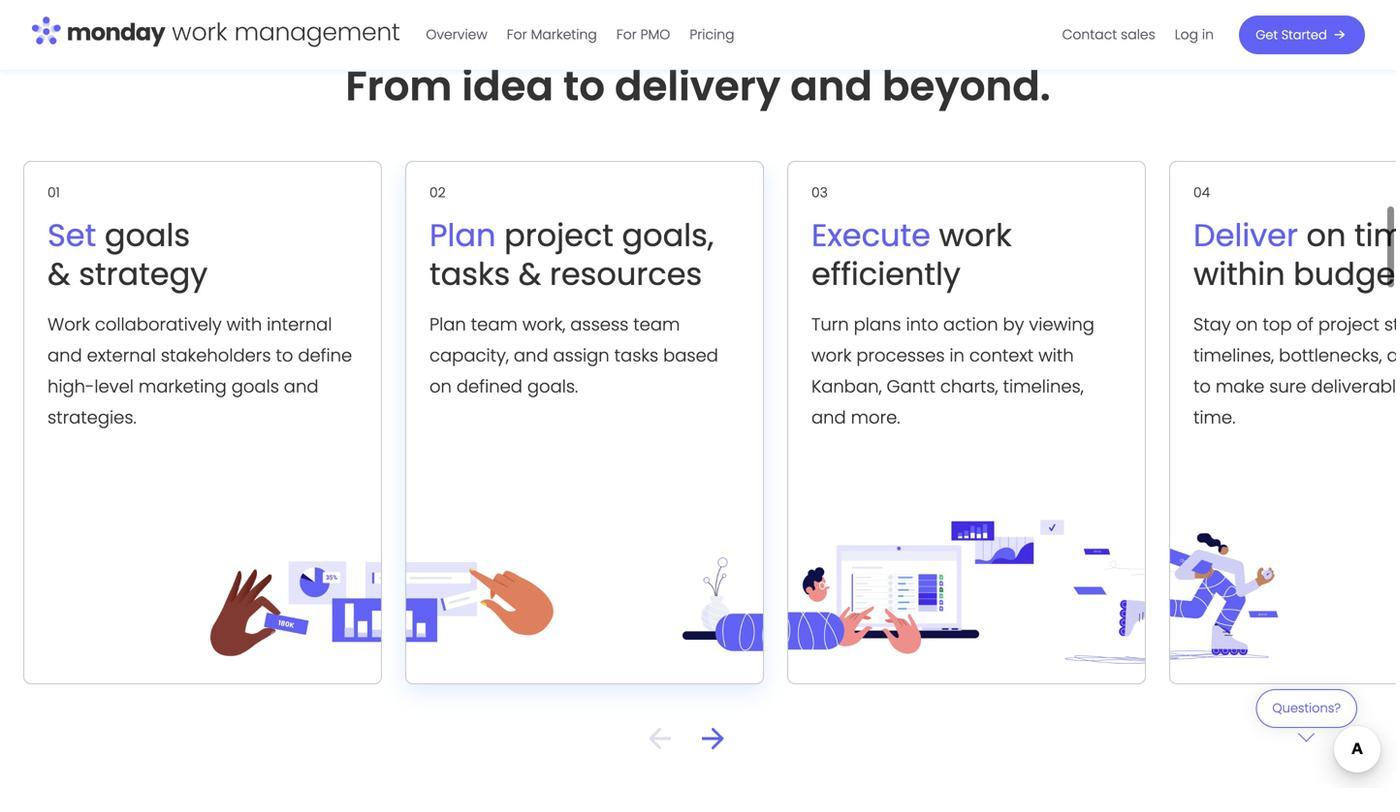 Task type: vqa. For each thing, say whether or not it's contained in the screenshot.
PLANS
yes



Task type: locate. For each thing, give the bounding box(es) containing it.
1 vertical spatial goals
[[231, 374, 279, 399]]

tasks down 'assess'
[[614, 343, 659, 368]]

stakeholders
[[161, 343, 271, 368]]

1 horizontal spatial in
[[1202, 25, 1214, 44]]

2 & from the left
[[518, 253, 541, 296]]

on left top
[[1236, 312, 1258, 337]]

0 vertical spatial in
[[1202, 25, 1214, 44]]

1 plan from the top
[[430, 214, 504, 257]]

work
[[939, 214, 1012, 257], [812, 343, 852, 368]]

list containing contact sales
[[1053, 0, 1224, 70]]

define
[[298, 343, 352, 368]]

to down marketing
[[563, 58, 605, 114]]

1 horizontal spatial project
[[1319, 312, 1380, 337]]

gantt
[[887, 374, 936, 399]]

get
[[1256, 26, 1278, 44]]

1 horizontal spatial for
[[616, 25, 637, 44]]

tasks inside "project goals, tasks & resources"
[[430, 253, 510, 296]]

0 vertical spatial plan
[[430, 214, 504, 257]]

tasks
[[430, 253, 510, 296], [614, 343, 659, 368]]

0 vertical spatial work
[[939, 214, 1012, 257]]

top
[[1263, 312, 1292, 337]]

to inside streamline the entire from idea to delivery and beyond.
[[563, 58, 605, 114]]

plan down 02
[[430, 214, 504, 257]]

1 vertical spatial tasks
[[614, 343, 659, 368]]

0 vertical spatial on
[[1307, 214, 1346, 257]]

and
[[790, 58, 873, 114], [48, 343, 82, 368], [514, 343, 548, 368], [284, 374, 319, 399], [812, 405, 846, 430]]

to inside work collaboratively with internal and external stakeholders to define high-level marketing goals and strategies.
[[276, 343, 293, 368]]

in up charts,
[[950, 343, 965, 368]]

assign
[[553, 343, 610, 368]]

1 horizontal spatial to
[[563, 58, 605, 114]]

with up the stakeholders
[[227, 312, 262, 337]]

1 for from the left
[[507, 25, 527, 44]]

capacity,
[[430, 343, 509, 368]]

1 horizontal spatial &
[[518, 253, 541, 296]]

on left tim
[[1307, 214, 1346, 257]]

0 vertical spatial tasks
[[430, 253, 510, 296]]

overview
[[426, 25, 487, 44]]

streamline the entire from idea to delivery and beyond.
[[346, 1, 1051, 114]]

streamline
[[388, 1, 616, 58]]

1 vertical spatial on
[[1236, 312, 1258, 337]]

charts,
[[940, 374, 998, 399]]

1 horizontal spatial tasks
[[614, 343, 659, 368]]

project
[[504, 214, 614, 257], [1319, 312, 1380, 337]]

on tim
[[1194, 214, 1396, 296]]

0 horizontal spatial to
[[276, 343, 293, 368]]

0 vertical spatial goals
[[105, 214, 190, 257]]

goals down the stakeholders
[[231, 374, 279, 399]]

team
[[471, 312, 518, 337], [633, 312, 680, 337]]

in inside turn plans into action by viewing work processes in context with kanban, gantt charts, timelines, and more.
[[950, 343, 965, 368]]

project left st
[[1319, 312, 1380, 337]]

log in
[[1175, 25, 1214, 44]]

plan
[[430, 214, 504, 257], [430, 312, 466, 337]]

with down viewing
[[1039, 343, 1074, 368]]

0 horizontal spatial in
[[950, 343, 965, 368]]

monday.com work management image
[[31, 13, 401, 53]]

work inside work efficiently
[[939, 214, 1012, 257]]

efficiently
[[812, 253, 961, 296]]

assess
[[570, 312, 629, 337]]

to
[[563, 58, 605, 114], [276, 343, 293, 368]]

in right 'log'
[[1202, 25, 1214, 44]]

team up capacity,
[[471, 312, 518, 337]]

for pmo link
[[607, 19, 680, 50]]

1 vertical spatial to
[[276, 343, 293, 368]]

0 vertical spatial with
[[227, 312, 262, 337]]

0 horizontal spatial project
[[504, 214, 614, 257]]

2 plan from the top
[[430, 312, 466, 337]]

for left marketing
[[507, 25, 527, 44]]

& up work
[[48, 253, 70, 296]]

1 horizontal spatial with
[[1039, 343, 1074, 368]]

with
[[227, 312, 262, 337], [1039, 343, 1074, 368]]

by
[[1003, 312, 1024, 337]]

1 vertical spatial project
[[1319, 312, 1380, 337]]

goals right set
[[105, 214, 190, 257]]

& up work,
[[518, 253, 541, 296]]

list
[[1053, 0, 1224, 70]]

0 horizontal spatial with
[[227, 312, 262, 337]]

0 horizontal spatial on
[[430, 374, 452, 399]]

goals
[[105, 214, 190, 257], [231, 374, 279, 399]]

started
[[1282, 26, 1327, 44]]

goals.
[[527, 374, 578, 399]]

of
[[1297, 312, 1314, 337]]

stay on top of project st
[[1194, 312, 1396, 430]]

on down capacity,
[[430, 374, 452, 399]]

0 vertical spatial to
[[563, 58, 605, 114]]

2 horizontal spatial on
[[1307, 214, 1346, 257]]

project inside stay on top of project st
[[1319, 312, 1380, 337]]

entire
[[703, 1, 823, 58]]

2 vertical spatial on
[[430, 374, 452, 399]]

for left pmo at the left of page
[[616, 25, 637, 44]]

1 vertical spatial in
[[950, 343, 965, 368]]

marketing
[[531, 25, 597, 44]]

on
[[1307, 214, 1346, 257], [1236, 312, 1258, 337], [430, 374, 452, 399]]

m04 image
[[1170, 503, 1396, 683]]

team up based
[[633, 312, 680, 337]]

2 for from the left
[[616, 25, 637, 44]]

0 horizontal spatial &
[[48, 253, 70, 296]]

to down internal
[[276, 343, 293, 368]]

plan inside the plan team work, assess team capacity, and assign tasks based on defined goals.
[[430, 312, 466, 337]]

next item image
[[702, 727, 724, 750]]

&
[[48, 253, 70, 296], [518, 253, 541, 296]]

previous item image
[[649, 727, 671, 750]]

1 & from the left
[[48, 253, 70, 296]]

work,
[[522, 312, 566, 337]]

1 horizontal spatial work
[[939, 214, 1012, 257]]

0 vertical spatial project
[[504, 214, 614, 257]]

plans
[[854, 312, 901, 337]]

project up work,
[[504, 214, 614, 257]]

viewing
[[1029, 312, 1095, 337]]

0 horizontal spatial work
[[812, 343, 852, 368]]

work
[[48, 312, 90, 337]]

1 vertical spatial with
[[1039, 343, 1074, 368]]

0 horizontal spatial goals
[[105, 214, 190, 257]]

& inside the set goals & strategy
[[48, 253, 70, 296]]

02
[[430, 183, 446, 202]]

more.
[[851, 405, 900, 430]]

contact
[[1062, 25, 1117, 44]]

in
[[1202, 25, 1214, 44], [950, 343, 965, 368]]

into
[[906, 312, 939, 337]]

marketing
[[138, 374, 227, 399]]

plan up capacity,
[[430, 312, 466, 337]]

tasks up capacity,
[[430, 253, 510, 296]]

timelines,
[[1003, 374, 1084, 399]]

1 horizontal spatial team
[[633, 312, 680, 337]]

0 horizontal spatial tasks
[[430, 253, 510, 296]]

processes
[[856, 343, 945, 368]]

on inside stay on top of project st
[[1236, 312, 1258, 337]]

0 horizontal spatial team
[[471, 312, 518, 337]]

1 horizontal spatial on
[[1236, 312, 1258, 337]]

work down turn
[[812, 343, 852, 368]]

0 horizontal spatial for
[[507, 25, 527, 44]]

1 vertical spatial plan
[[430, 312, 466, 337]]

1 horizontal spatial goals
[[231, 374, 279, 399]]

work up action
[[939, 214, 1012, 257]]

st
[[1384, 312, 1396, 337]]

1 vertical spatial work
[[812, 343, 852, 368]]

for
[[507, 25, 527, 44], [616, 25, 637, 44]]

set
[[48, 214, 96, 257]]

goals inside the set goals & strategy
[[105, 214, 190, 257]]



Task type: describe. For each thing, give the bounding box(es) containing it.
and inside streamline the entire from idea to delivery and beyond.
[[790, 58, 873, 114]]

03
[[812, 183, 828, 202]]

questions?
[[1272, 700, 1341, 717]]

idea
[[462, 58, 554, 114]]

pmo
[[641, 25, 670, 44]]

beyond.
[[882, 58, 1051, 114]]

m03 image
[[788, 503, 1145, 683]]

work inside turn plans into action by viewing work processes in context with kanban, gantt charts, timelines, and more.
[[812, 343, 852, 368]]

contact sales
[[1062, 25, 1156, 44]]

with inside turn plans into action by viewing work processes in context with kanban, gantt charts, timelines, and more.
[[1039, 343, 1074, 368]]

goals,
[[622, 214, 714, 257]]

work efficiently
[[812, 214, 1012, 296]]

set goals & strategy
[[48, 214, 208, 296]]

based
[[663, 343, 718, 368]]

next item button
[[702, 727, 724, 750]]

previous item button
[[649, 727, 671, 750]]

delivery
[[615, 58, 781, 114]]

on inside "on tim"
[[1307, 214, 1346, 257]]

external
[[87, 343, 156, 368]]

and inside the plan team work, assess team capacity, and assign tasks based on defined goals.
[[514, 343, 548, 368]]

deliver
[[1194, 214, 1298, 257]]

internal
[[267, 312, 332, 337]]

goals inside work collaboratively with internal and external stakeholders to define high-level marketing goals and strategies.
[[231, 374, 279, 399]]

for for for marketing
[[507, 25, 527, 44]]

m02 image
[[406, 503, 763, 683]]

turn
[[812, 312, 849, 337]]

and inside turn plans into action by viewing work processes in context with kanban, gantt charts, timelines, and more.
[[812, 405, 846, 430]]

pricing link
[[680, 19, 744, 50]]

for marketing link
[[497, 19, 607, 50]]

main element
[[416, 0, 1365, 70]]

strategies.
[[48, 405, 137, 430]]

execute
[[812, 214, 939, 257]]

context
[[969, 343, 1034, 368]]

from
[[346, 58, 452, 114]]

log in link
[[1165, 19, 1224, 50]]

log
[[1175, 25, 1199, 44]]

2 team from the left
[[633, 312, 680, 337]]

project goals, tasks & resources
[[430, 214, 714, 296]]

plan for plan team work, assess team capacity, and assign tasks based on defined goals.
[[430, 312, 466, 337]]

01
[[48, 183, 60, 202]]

collaboratively
[[95, 312, 222, 337]]

plan team work, assess team capacity, and assign tasks based on defined goals.
[[430, 312, 718, 399]]

& inside "project goals, tasks & resources"
[[518, 253, 541, 296]]

for marketing
[[507, 25, 597, 44]]

strategy
[[79, 253, 208, 296]]

04
[[1194, 183, 1210, 202]]

overview link
[[416, 19, 497, 50]]

project inside "project goals, tasks & resources"
[[504, 214, 614, 257]]

action
[[943, 312, 998, 337]]

contact sales link
[[1053, 19, 1165, 50]]

work collaboratively with internal and external stakeholders to define high-level marketing goals and strategies.
[[48, 312, 352, 430]]

defined
[[457, 374, 523, 399]]

questions? button
[[1256, 689, 1357, 742]]

m01 image
[[24, 503, 381, 683]]

sales
[[1121, 25, 1156, 44]]

resources
[[550, 253, 702, 296]]

for for for pmo
[[616, 25, 637, 44]]

with inside work collaboratively with internal and external stakeholders to define high-level marketing goals and strategies.
[[227, 312, 262, 337]]

tasks inside the plan team work, assess team capacity, and assign tasks based on defined goals.
[[614, 343, 659, 368]]

1 team from the left
[[471, 312, 518, 337]]

on inside the plan team work, assess team capacity, and assign tasks based on defined goals.
[[430, 374, 452, 399]]

pricing
[[690, 25, 735, 44]]

high-
[[48, 374, 94, 399]]

plan for plan
[[430, 214, 504, 257]]

stay
[[1194, 312, 1231, 337]]

tim
[[1355, 214, 1396, 257]]

the
[[625, 1, 693, 58]]

get started
[[1256, 26, 1327, 44]]

level
[[94, 374, 134, 399]]

turn plans into action by viewing work processes in context with kanban, gantt charts, timelines, and more.
[[812, 312, 1095, 430]]

kanban,
[[812, 374, 882, 399]]

for pmo
[[616, 25, 670, 44]]

get started button
[[1239, 16, 1365, 54]]



